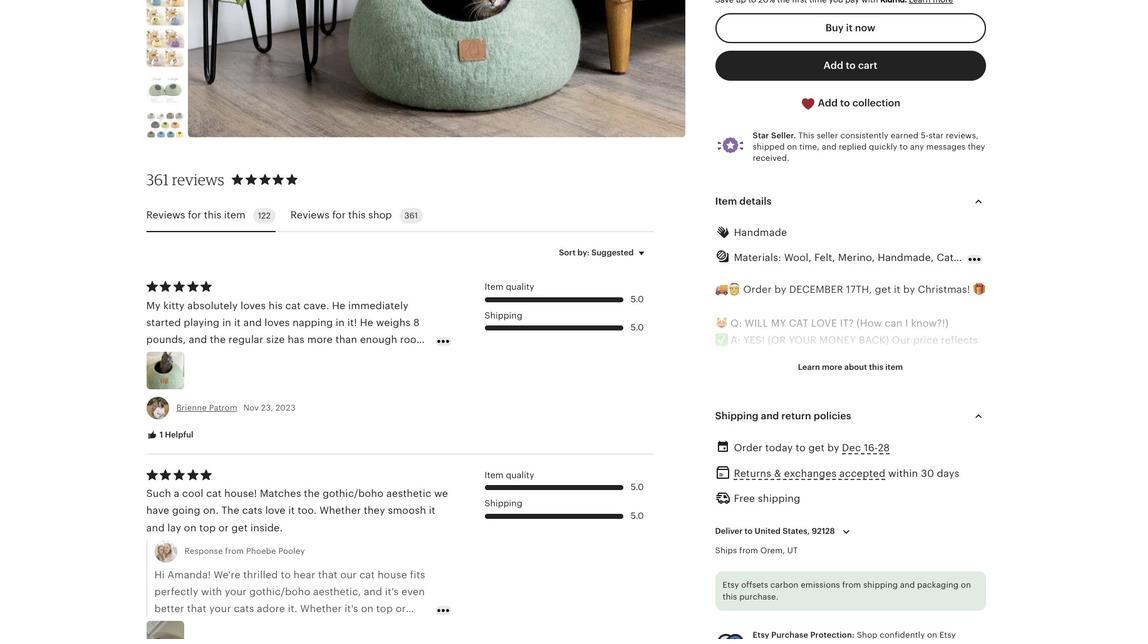 Task type: vqa. For each thing, say whether or not it's contained in the screenshot.
Item quality corresponding to View details of this review photo by Brienne Patrom
yes



Task type: describe. For each thing, give the bounding box(es) containing it.
0 vertical spatial loves
[[241, 300, 266, 311]]

and inside the ✅ a: yes! instructions on how to clean are easy and found below.
[[950, 472, 969, 482]]

hi
[[154, 570, 165, 581]]

carbon
[[771, 581, 799, 590]]

regular
[[229, 334, 263, 345]]

🚿 is it easily washed?
[[715, 455, 824, 465]]

haven,
[[295, 638, 327, 640]]

1 horizontal spatial by
[[827, 443, 839, 454]]

a: for ✅ a: yes! (or your money back) our price reflects our quality for cats, and we guarantee money back!
[[731, 335, 741, 346]]

cats inside hi amanda! we're thrilled to hear that our cat house fits perfectly with your gothic/boho aesthetic, and it's even better that your cats adore it. whether it's on top or inside, it's all about comfort! if you ever want more unique additions to your cat haven, just let us kno
[[234, 604, 254, 615]]

for for item
[[188, 210, 201, 221]]

approved
[[1014, 252, 1062, 263]]

to right additions
[[239, 638, 249, 640]]

quality inside ✅ a: yes! (or your money back) our price reflects our quality for cats, and we guarantee money back!
[[734, 352, 768, 363]]

is for 😻
[[745, 608, 753, 619]]

top inside the such a cool cat house!  matches the gothic/boho aesthetic we have going on.  the cats love it too.  whether they smoosh it and lay on top or get inside.
[[199, 523, 216, 534]]

cave.
[[304, 300, 329, 311]]

additions
[[191, 638, 236, 640]]

to inside dropdown button
[[745, 527, 753, 537]]

our inside hi amanda! we're thrilled to hear that our cat house fits perfectly with your gothic/boho aesthetic, and it's even better that your cats adore it. whether it's on top or inside, it's all about comfort! if you ever want more unique additions to your cat haven, just let us kno
[[340, 570, 357, 581]]

is inside ✅ a: yes! wholesome beauty that blends into the background while enhancing the aesthetic of your home is our specialty.
[[746, 574, 754, 585]]

cat inside the such a cool cat house!  matches the gothic/boho aesthetic we have going on.  the cats love it too.  whether they smoosh it and lay on top or get inside.
[[206, 489, 222, 500]]

from for response
[[225, 547, 244, 556]]

top inside hi amanda! we're thrilled to hear that our cat house fits perfectly with your gothic/boho aesthetic, and it's even better that your cats adore it. whether it's on top or inside, it's all about comfort! if you ever want more unique additions to your cat haven, just let us kno
[[376, 604, 393, 615]]

instructions
[[766, 472, 824, 482]]

free shipping
[[734, 494, 800, 505]]

q: for 📷 q: is it really as beautiful as the photos??
[[731, 523, 742, 533]]

purchase.
[[739, 593, 779, 602]]

1 vertical spatial that
[[318, 570, 338, 581]]

add to cart
[[824, 60, 877, 71]]

and inside etsy offsets carbon emissions from shipping and packaging on this purchase.
[[900, 581, 915, 590]]

adore
[[257, 604, 285, 615]]

to inside "✅ a: yes, yes, and yes! the caves are soft to the touch and structurally strong."
[[922, 404, 932, 414]]

to up washed?
[[796, 443, 806, 454]]

returns & exchanges accepted button
[[734, 465, 885, 483]]

and down playing on the left
[[189, 334, 207, 345]]

ever
[[326, 621, 347, 632]]

handmade
[[734, 228, 787, 238]]

lay
[[167, 523, 181, 534]]

2 horizontal spatial by
[[903, 284, 915, 295]]

361 for 361 reviews
[[146, 170, 169, 189]]

our inside ✅ a: yes! (or your money back) our price reflects our quality for cats, and we guarantee money back!
[[892, 335, 910, 346]]

item for view details of this review photo by amanda jones
[[485, 470, 504, 480]]

📷
[[715, 523, 728, 533]]

background
[[715, 557, 774, 568]]

best aesthetic cat bed natural organic merino felt wool image 7 image
[[146, 29, 184, 67]]

0 horizontal spatial by
[[775, 284, 787, 295]]

this down reviews on the top
[[204, 210, 221, 221]]

🎁
[[973, 284, 986, 295]]

pooley
[[278, 547, 305, 556]]

consistently
[[840, 131, 889, 140]]

whether inside the such a cool cat house!  matches the gothic/boho aesthetic we have going on.  the cats love it too.  whether they smoosh it and lay on top or get inside.
[[319, 506, 361, 517]]

phoebe
[[246, 547, 276, 556]]

reflects
[[941, 335, 978, 346]]

reviews for this item
[[146, 210, 245, 221]]

tab list containing reviews for this item
[[146, 200, 654, 232]]

collection
[[853, 98, 900, 108]]

and inside ✅ a: yes! this is critical. our wool material and
[[928, 625, 947, 636]]

the left photos??
[[867, 523, 883, 533]]

ships from orem, ut
[[715, 546, 798, 555]]

more inside my kitty absolutely loves his cat cave. he immediately started playing in it and loves napping in it! he weighs 8 pounds, and the regular size has more than enough room for him.
[[307, 334, 333, 345]]

unique
[[154, 638, 188, 640]]

states,
[[783, 527, 810, 537]]

dec
[[842, 443, 861, 454]]

helpful
[[165, 430, 193, 440]]

1 vertical spatial he
[[360, 317, 373, 328]]

your down we're
[[225, 587, 247, 598]]

clean
[[878, 472, 905, 482]]

2 horizontal spatial it's
[[385, 587, 399, 598]]

🚚🎅 order by december 17th, get it by christmas! 🎁
[[715, 284, 986, 295]]

4 5.0 from the top
[[631, 511, 644, 521]]

back!
[[946, 352, 973, 363]]

learn more about this item
[[798, 363, 903, 372]]

0 vertical spatial order
[[743, 284, 772, 295]]

add to collection button
[[715, 88, 986, 119]]

from for ships
[[739, 546, 758, 555]]

shipping for view details of this review photo by amanda jones
[[485, 499, 522, 509]]

1 in from the left
[[222, 317, 231, 328]]

started
[[146, 317, 181, 328]]

8
[[413, 317, 420, 328]]

to inside the ✅ a: yes! instructions on how to clean are easy and found below.
[[865, 472, 875, 482]]

on inside the ✅ a: yes! instructions on how to clean are easy and found below.
[[827, 472, 839, 482]]

today
[[765, 443, 793, 454]]

0 horizontal spatial item
[[224, 210, 245, 221]]

shipping inside dropdown button
[[715, 411, 759, 422]]

napping
[[293, 317, 333, 328]]

1 cat from the left
[[937, 252, 954, 263]]

blends
[[886, 540, 919, 550]]

it.
[[288, 604, 297, 615]]

whether inside hi amanda! we're thrilled to hear that our cat house fits perfectly with your gothic/boho aesthetic, and it's even better that your cats adore it. whether it's on top or inside, it's all about comfort! if you ever want more unique additions to your cat haven, just let us kno
[[300, 604, 342, 615]]

0 horizontal spatial it's
[[189, 621, 203, 632]]

item quality for view details of this review photo by amanda jones
[[485, 470, 534, 480]]

(how
[[857, 318, 882, 329]]

😻 for 😻 q: will my cat love it? (how can i know?!)
[[715, 318, 728, 329]]

learn more about this item button
[[789, 356, 912, 379]]

and up 🚿
[[715, 421, 734, 431]]

cat left 'house'
[[359, 570, 375, 581]]

yes! for this
[[743, 625, 763, 636]]

wool,
[[784, 252, 812, 263]]

buy it now button
[[715, 13, 986, 43]]

hear
[[294, 570, 315, 581]]

this left shop
[[348, 210, 366, 221]]

patrom
[[209, 403, 237, 413]]

any
[[910, 142, 924, 152]]

sort by: suggested button
[[550, 240, 658, 266]]

✅ for ✅ a: yes, yes, and yes! the caves are soft to the touch and structurally strong.
[[715, 404, 728, 414]]

the inside the such a cool cat house!  matches the gothic/boho aesthetic we have going on.  the cats love it too.  whether they smoosh it and lay on top or get inside.
[[221, 506, 239, 517]]

and right yes,
[[788, 404, 806, 414]]

order today to get by dec 16-28
[[734, 443, 890, 454]]

beautiful
[[808, 523, 851, 533]]

playing
[[184, 317, 220, 328]]

yes! for (or
[[743, 335, 765, 346]]

they inside this seller consistently earned 5-star reviews, shipped on time, and replied quickly to any messages they received.
[[968, 142, 985, 152]]

1 vertical spatial order
[[734, 443, 763, 454]]

more inside hi amanda! we're thrilled to hear that our cat house fits perfectly with your gothic/boho aesthetic, and it's even better that your cats adore it. whether it's on top or inside, it's all about comfort! if you ever want more unique additions to your cat haven, just let us kno
[[376, 621, 402, 632]]

seller.
[[771, 131, 796, 140]]

item inside dropdown button
[[715, 196, 737, 207]]

and inside this seller consistently earned 5-star reviews, shipped on time, and replied quickly to any messages they received.
[[822, 142, 837, 152]]

😻 for 😻 q: is it vet approved?
[[715, 608, 728, 619]]

1 helpful
[[158, 430, 193, 440]]

deliver to united states, 92128 button
[[706, 519, 863, 545]]

to left collection
[[840, 98, 850, 108]]

just
[[330, 638, 348, 640]]

122
[[258, 211, 271, 220]]

3 5.0 from the top
[[631, 483, 644, 493]]

size
[[266, 334, 285, 345]]

smoosh
[[388, 506, 426, 517]]

on inside this seller consistently earned 5-star reviews, shipped on time, and replied quickly to any messages they received.
[[787, 142, 797, 152]]

caves
[[852, 404, 880, 414]]

messages
[[926, 142, 966, 152]]

returns
[[734, 469, 771, 479]]

this seller consistently earned 5-star reviews, shipped on time, and replied quickly to any messages they received.
[[753, 131, 985, 163]]

1 vertical spatial it's
[[345, 604, 358, 615]]

such
[[146, 489, 171, 500]]

and inside ✅ a: yes! (or your money back) our price reflects our quality for cats, and we guarantee money back!
[[820, 352, 838, 363]]

item for view details of this review photo by brienne patrom
[[485, 282, 504, 292]]

a: for ✅ a: yes, yes, and yes! the caves are soft to the touch and structurally strong.
[[731, 404, 741, 414]]

😻 q: is it vet approved?
[[715, 608, 836, 619]]

ut
[[787, 546, 798, 555]]

2 vertical spatial that
[[187, 604, 206, 615]]

reviews for reviews for this shop
[[291, 210, 330, 221]]

of
[[932, 557, 942, 568]]

into
[[922, 540, 941, 550]]

even
[[401, 587, 425, 598]]

your down with
[[209, 604, 231, 615]]

wool
[[860, 625, 883, 636]]

more inside dropdown button
[[822, 363, 843, 372]]

✅ a: yes! instructions on how to clean are easy and found below.
[[715, 472, 969, 499]]

weighs
[[376, 317, 411, 328]]

christmas!
[[918, 284, 970, 295]]

✅ for ✅ a: yes! this is critical. our wool material and
[[715, 625, 728, 636]]

on inside hi amanda! we're thrilled to hear that our cat house fits perfectly with your gothic/boho aesthetic, and it's even better that your cats adore it. whether it's on top or inside, it's all about comfort! if you ever want more unique additions to your cat haven, just let us kno
[[361, 604, 374, 615]]

on inside etsy offsets carbon emissions from shipping and packaging on this purchase.
[[961, 581, 971, 590]]

0 horizontal spatial shipping
[[758, 494, 800, 505]]

shipping for view details of this review photo by brienne patrom
[[485, 310, 522, 320]]

cat inside my kitty absolutely loves his cat cave. he immediately started playing in it and loves napping in it! he weighs 8 pounds, and the regular size has more than enough room for him.
[[285, 300, 301, 311]]

on.
[[203, 506, 219, 517]]

a: for ✅ a: yes! wholesome beauty that blends into the background while enhancing the aesthetic of your home is our specialty.
[[731, 540, 741, 550]]

item quality for view details of this review photo by brienne patrom
[[485, 282, 534, 292]]

about inside hi amanda! we're thrilled to hear that our cat house fits perfectly with your gothic/boho aesthetic, and it's even better that your cats adore it. whether it's on top or inside, it's all about comfort! if you ever want more unique additions to your cat haven, just let us kno
[[220, 621, 248, 632]]

cat down comfort!
[[277, 638, 292, 640]]

structurally
[[736, 421, 792, 431]]

and inside the such a cool cat house!  matches the gothic/boho aesthetic we have going on.  the cats love it too.  whether they smoosh it and lay on top or get inside.
[[146, 523, 165, 534]]

enhancing
[[811, 557, 863, 568]]

5-
[[921, 131, 929, 140]]

hi amanda! we're thrilled to hear that our cat house fits perfectly with your gothic/boho aesthetic, and it's even better that your cats adore it. whether it's on top or inside, it's all about comfort! if you ever want more unique additions to your cat haven, just let us kno
[[154, 570, 425, 640]]

sort
[[559, 248, 576, 257]]



Task type: locate. For each thing, give the bounding box(es) containing it.
361 left reviews on the top
[[146, 170, 169, 189]]

reviews
[[172, 170, 224, 189]]

1 horizontal spatial cat
[[995, 252, 1012, 263]]

yes! down '😻 q: is it vet approved?'
[[743, 625, 763, 636]]

love
[[265, 506, 286, 517]]

a: inside ✅ a: yes! wholesome beauty that blends into the background while enhancing the aesthetic of your home is our specialty.
[[731, 540, 741, 550]]

and right material
[[928, 625, 947, 636]]

5 ✅ from the top
[[715, 625, 728, 636]]

1 horizontal spatial from
[[739, 546, 758, 555]]

they inside the such a cool cat house!  matches the gothic/boho aesthetic we have going on.  the cats love it too.  whether they smoosh it and lay on top or get inside.
[[364, 506, 385, 517]]

this inside dropdown button
[[869, 363, 883, 372]]

is down purchase.
[[745, 608, 753, 619]]

i
[[905, 318, 908, 329]]

1 vertical spatial yes!
[[743, 540, 765, 550]]

approved?
[[783, 608, 836, 619]]

to right how
[[865, 472, 875, 482]]

✅ for ✅ a: yes! (or your money back) our price reflects our quality for cats, and we guarantee money back!
[[715, 335, 728, 346]]

yes! for wholesome
[[743, 540, 765, 550]]

the right yes!
[[831, 404, 849, 414]]

1 horizontal spatial is
[[788, 625, 796, 636]]

1 horizontal spatial he
[[360, 317, 373, 328]]

361 for 361
[[404, 211, 418, 220]]

1 vertical spatial item quality
[[485, 470, 534, 480]]

photos??
[[886, 523, 930, 533]]

know?!)
[[911, 318, 949, 329]]

quality for view details of this review photo by brienne patrom
[[506, 282, 534, 292]]

1 vertical spatial 361
[[404, 211, 418, 220]]

aesthetic down blends
[[884, 557, 929, 568]]

inside,
[[154, 621, 187, 632]]

this down '😻 q: is it vet approved?'
[[766, 625, 786, 636]]

the right 'into'
[[944, 540, 960, 550]]

a: inside ✅ a: yes! (or your money back) our price reflects our quality for cats, and we guarantee money back!
[[731, 335, 741, 346]]

2 yes! from the top
[[743, 540, 765, 550]]

are left easy
[[907, 472, 923, 482]]

best aesthetic cat bed natural organic merino felt wool image 8 image
[[146, 71, 184, 108]]

it right smoosh
[[429, 506, 435, 517]]

1 vertical spatial about
[[220, 621, 248, 632]]

0 vertical spatial top
[[199, 523, 216, 534]]

3 a: from the top
[[731, 472, 741, 482]]

for left him.
[[146, 352, 160, 362]]

it's up want
[[345, 604, 358, 615]]

reviews,
[[946, 131, 979, 140]]

0 vertical spatial about
[[844, 363, 867, 372]]

more up us
[[376, 621, 402, 632]]

is down background
[[746, 574, 754, 585]]

on left how
[[827, 472, 839, 482]]

0 vertical spatial whether
[[319, 506, 361, 517]]

cat right his
[[285, 300, 301, 311]]

1 yes! from the top
[[743, 472, 763, 482]]

1 ✅ from the top
[[715, 335, 728, 346]]

cool
[[182, 489, 203, 500]]

✅ a: yes! this is critical. our wool material and
[[715, 625, 959, 640]]

etsy
[[723, 581, 739, 590]]

yes! down the united
[[743, 540, 765, 550]]

1 horizontal spatial that
[[318, 570, 338, 581]]

1 q: from the top
[[731, 318, 742, 329]]

1 vertical spatial we
[[434, 489, 448, 500]]

it left vet
[[756, 608, 762, 619]]

are for soft
[[883, 404, 898, 414]]

reviews for this shop
[[291, 210, 392, 221]]

cats inside the such a cool cat house!  matches the gothic/boho aesthetic we have going on.  the cats love it too.  whether they smoosh it and lay on top or get inside.
[[242, 506, 263, 517]]

✅ inside ✅ a: yes! this is critical. our wool material and
[[715, 625, 728, 636]]

0 horizontal spatial this
[[766, 625, 786, 636]]

1 vertical spatial more
[[822, 363, 843, 372]]

2 yes! from the top
[[743, 625, 763, 636]]

and inside dropdown button
[[761, 411, 779, 422]]

the inside "✅ a: yes, yes, and yes! the caves are soft to the touch and structurally strong."
[[935, 404, 951, 414]]

this inside this seller consistently earned 5-star reviews, shipped on time, and replied quickly to any messages they received.
[[798, 131, 815, 140]]

they down reviews,
[[968, 142, 985, 152]]

yes,
[[766, 404, 785, 414]]

they
[[968, 142, 985, 152], [364, 506, 385, 517]]

your inside ✅ a: yes! wholesome beauty that blends into the background while enhancing the aesthetic of your home is our specialty.
[[945, 557, 967, 568]]

on right packaging in the right of the page
[[961, 581, 971, 590]]

0 vertical spatial item quality
[[485, 282, 534, 292]]

details
[[740, 196, 772, 207]]

q: right 📷 on the right bottom of page
[[731, 523, 742, 533]]

0 horizontal spatial they
[[364, 506, 385, 517]]

can
[[885, 318, 903, 329]]

add for add to collection
[[818, 98, 838, 108]]

1 vertical spatial cats
[[234, 604, 254, 615]]

1 😻 from the top
[[715, 318, 728, 329]]

0 horizontal spatial about
[[220, 621, 248, 632]]

shipping inside etsy offsets carbon emissions from shipping and packaging on this purchase.
[[863, 581, 898, 590]]

2 in from the left
[[336, 317, 345, 328]]

more down napping
[[307, 334, 333, 345]]

we inside the such a cool cat house!  matches the gothic/boho aesthetic we have going on.  the cats love it too.  whether they smoosh it and lay on top or get inside.
[[434, 489, 448, 500]]

on inside the such a cool cat house!  matches the gothic/boho aesthetic we have going on.  the cats love it too.  whether they smoosh it and lay on top or get inside.
[[184, 523, 196, 534]]

and down 'house'
[[364, 587, 382, 598]]

add for add to cart
[[824, 60, 843, 71]]

1 horizontal spatial get
[[808, 443, 825, 454]]

this down etsy
[[723, 593, 737, 602]]

cat left 'tested,' at the top of the page
[[937, 252, 954, 263]]

get up washed?
[[808, 443, 825, 454]]

add to cart button
[[715, 51, 986, 81]]

shipping down & in the right of the page
[[758, 494, 800, 505]]

4 a: from the top
[[731, 540, 741, 550]]

it inside button
[[846, 23, 853, 33]]

1 vertical spatial top
[[376, 604, 393, 615]]

it?
[[840, 318, 854, 329]]

house!
[[224, 489, 257, 500]]

0 horizontal spatial are
[[883, 404, 898, 414]]

found
[[715, 489, 744, 499]]

aesthetic up smoosh
[[386, 489, 431, 500]]

to down earned
[[900, 142, 908, 152]]

this down the back)
[[869, 363, 883, 372]]

0 horizontal spatial our
[[340, 570, 357, 581]]

that
[[864, 540, 884, 550], [318, 570, 338, 581], [187, 604, 206, 615]]

my
[[146, 300, 161, 311]]

if
[[296, 621, 303, 632]]

1 horizontal spatial 361
[[404, 211, 418, 220]]

item inside dropdown button
[[885, 363, 903, 372]]

as up wholesome
[[794, 523, 805, 533]]

1 horizontal spatial we
[[841, 352, 855, 363]]

1 as from the left
[[794, 523, 805, 533]]

packaging
[[917, 581, 959, 590]]

a: left 'yes,' on the right bottom of page
[[731, 404, 741, 414]]

united
[[755, 527, 781, 537]]

ships
[[715, 546, 737, 555]]

1 vertical spatial is
[[745, 523, 753, 533]]

and left packaging in the right of the page
[[900, 581, 915, 590]]

the inside the such a cool cat house!  matches the gothic/boho aesthetic we have going on.  the cats love it too.  whether they smoosh it and lay on top or get inside.
[[304, 489, 320, 500]]

0 vertical spatial 😻
[[715, 318, 728, 329]]

love
[[811, 318, 837, 329]]

it!
[[347, 317, 357, 328]]

about
[[844, 363, 867, 372], [220, 621, 248, 632]]

our up purchase.
[[756, 574, 773, 585]]

material
[[886, 625, 926, 636]]

0 vertical spatial more
[[307, 334, 333, 345]]

2 5.0 from the top
[[631, 323, 644, 333]]

reviews
[[146, 210, 185, 221], [291, 210, 330, 221]]

item down the back)
[[885, 363, 903, 372]]

the down playing on the left
[[210, 334, 226, 345]]

whether up 'you'
[[300, 604, 342, 615]]

quality for view details of this review photo by amanda jones
[[506, 470, 534, 480]]

etsy offsets carbon emissions from shipping and packaging on this purchase.
[[723, 581, 971, 602]]

it inside my kitty absolutely loves his cat cave. he immediately started playing in it and loves napping in it! he weighs 8 pounds, and the regular size has more than enough room for him.
[[234, 317, 241, 328]]

0 vertical spatial this
[[798, 131, 815, 140]]

to right soft on the right of the page
[[922, 404, 932, 414]]

3 q: from the top
[[731, 608, 742, 619]]

for left shop
[[332, 210, 346, 221]]

0 vertical spatial he
[[332, 300, 345, 311]]

5 a: from the top
[[731, 625, 741, 636]]

your right of
[[945, 557, 967, 568]]

✅ inside ✅ a: yes! (or your money back) our price reflects our quality for cats, and we guarantee money back!
[[715, 335, 728, 346]]

0 vertical spatial shipping
[[485, 310, 522, 320]]

1 vertical spatial or
[[396, 604, 406, 615]]

✅ down 🚚🎅
[[715, 335, 728, 346]]

in down absolutely
[[222, 317, 231, 328]]

this up time,
[[798, 131, 815, 140]]

yes! inside ✅ a: yes! (or your money back) our price reflects our quality for cats, and we guarantee money back!
[[743, 335, 765, 346]]

0 horizontal spatial we
[[434, 489, 448, 500]]

than
[[335, 334, 357, 345]]

is for 📷
[[745, 523, 753, 533]]

view details of this review photo by brienne patrom image
[[146, 352, 184, 390]]

cat
[[789, 318, 808, 329]]

cat
[[285, 300, 301, 311], [206, 489, 222, 500], [359, 570, 375, 581], [277, 638, 292, 640]]

0 vertical spatial our
[[892, 335, 910, 346]]

more right learn
[[822, 363, 843, 372]]

replied
[[839, 142, 867, 152]]

from up we're
[[225, 547, 244, 556]]

from
[[739, 546, 758, 555], [225, 547, 244, 556], [842, 581, 861, 590]]

top up us
[[376, 604, 393, 615]]

about down money
[[844, 363, 867, 372]]

it left really
[[756, 523, 762, 533]]

or inside the such a cool cat house!  matches the gothic/boho aesthetic we have going on.  the cats love it too.  whether they smoosh it and lay on top or get inside.
[[219, 523, 229, 534]]

tab list
[[146, 200, 654, 232]]

your
[[945, 557, 967, 568], [225, 587, 247, 598], [209, 604, 231, 615], [252, 638, 274, 640]]

0 vertical spatial gothic/boho
[[323, 489, 384, 500]]

0 horizontal spatial aesthetic
[[386, 489, 431, 500]]

item left 122
[[224, 210, 245, 221]]

are inside "✅ a: yes, yes, and yes! the caves are soft to the touch and structurally strong."
[[883, 404, 898, 414]]

1 vertical spatial they
[[364, 506, 385, 517]]

have
[[146, 506, 169, 517]]

get inside the such a cool cat house!  matches the gothic/boho aesthetic we have going on.  the cats love it too.  whether they smoosh it and lay on top or get inside.
[[232, 523, 248, 534]]

it down materials: wool, felt, merino, handmade, cat tested, cat approved
[[894, 284, 901, 295]]

easily
[[751, 455, 778, 465]]

star seller.
[[753, 131, 796, 140]]

0 vertical spatial it's
[[385, 587, 399, 598]]

his
[[269, 300, 283, 311]]

within
[[888, 469, 918, 479]]

🚚🎅
[[715, 284, 740, 295]]

or inside hi amanda! we're thrilled to hear that our cat house fits perfectly with your gothic/boho aesthetic, and it's even better that your cats adore it. whether it's on top or inside, it's all about comfort! if you ever want more unique additions to your cat haven, just let us kno
[[396, 604, 406, 615]]

get
[[875, 284, 891, 295], [808, 443, 825, 454], [232, 523, 248, 534]]

0 vertical spatial 361
[[146, 170, 169, 189]]

a: for ✅ a: yes! this is critical. our wool material and
[[731, 625, 741, 636]]

the up too.
[[304, 489, 320, 500]]

from inside etsy offsets carbon emissions from shipping and packaging on this purchase.
[[842, 581, 861, 590]]

too.
[[298, 506, 317, 517]]

a: down purchase.
[[731, 625, 741, 636]]

0 vertical spatial add
[[824, 60, 843, 71]]

deliver to united states, 92128
[[715, 527, 835, 537]]

shipping down blends
[[863, 581, 898, 590]]

1 horizontal spatial item
[[885, 363, 903, 372]]

brienne patrom nov 23, 2023
[[176, 403, 296, 413]]

1 horizontal spatial our
[[892, 335, 910, 346]]

0 horizontal spatial is
[[746, 574, 754, 585]]

a: inside ✅ a: yes! this is critical. our wool material and
[[731, 625, 741, 636]]

that inside ✅ a: yes! wholesome beauty that blends into the background while enhancing the aesthetic of your home is our specialty.
[[864, 540, 884, 550]]

2 reviews from the left
[[291, 210, 330, 221]]

it up returns
[[741, 455, 748, 465]]

0 horizontal spatial he
[[332, 300, 345, 311]]

yes! inside the ✅ a: yes! instructions on how to clean are easy and found below.
[[743, 472, 763, 482]]

yes! inside ✅ a: yes! wholesome beauty that blends into the background while enhancing the aesthetic of your home is our specialty.
[[743, 540, 765, 550]]

1 vertical spatial item
[[485, 282, 504, 292]]

and down money
[[820, 352, 838, 363]]

my kitty absolutely loves his cat cave. he immediately started playing in it and loves napping in it! he weighs 8 pounds, and the regular size has more than enough room for him.
[[146, 300, 426, 362]]

we inside ✅ a: yes! (or your money back) our price reflects our quality for cats, and we guarantee money back!
[[841, 352, 855, 363]]

✅ left 'yes,' on the right bottom of page
[[715, 404, 728, 414]]

yes!
[[743, 472, 763, 482], [743, 625, 763, 636]]

are left soft on the right of the page
[[883, 404, 898, 414]]

1 vertical spatial item
[[885, 363, 903, 372]]

shop
[[368, 210, 392, 221]]

now
[[855, 23, 875, 33]]

1
[[160, 430, 163, 440]]

pounds,
[[146, 334, 186, 345]]

specialty.
[[775, 574, 822, 585]]

1 horizontal spatial more
[[376, 621, 402, 632]]

2 horizontal spatial get
[[875, 284, 891, 295]]

cat up on.
[[206, 489, 222, 500]]

our
[[892, 335, 910, 346], [838, 625, 857, 636]]

this inside etsy offsets carbon emissions from shipping and packaging on this purchase.
[[723, 593, 737, 602]]

0 horizontal spatial more
[[307, 334, 333, 345]]

2 vertical spatial get
[[232, 523, 248, 534]]

361 right shop
[[404, 211, 418, 220]]

✅ inside ✅ a: yes! wholesome beauty that blends into the background while enhancing the aesthetic of your home is our specialty.
[[715, 540, 728, 550]]

handmade,
[[878, 252, 934, 263]]

2 a: from the top
[[731, 404, 741, 414]]

for down reviews on the top
[[188, 210, 201, 221]]

item
[[715, 196, 737, 207], [485, 282, 504, 292], [485, 470, 504, 480]]

2 😻 from the top
[[715, 608, 728, 619]]

it's down 'house'
[[385, 587, 399, 598]]

1 vertical spatial this
[[766, 625, 786, 636]]

days
[[937, 469, 960, 479]]

2 q: from the top
[[731, 523, 742, 533]]

our left for
[[715, 352, 732, 363]]

✅ a: yes! (or your money back) our price reflects our quality for cats, and we guarantee money back!
[[715, 335, 978, 363]]

1 horizontal spatial the
[[831, 404, 849, 414]]

2 cat from the left
[[995, 252, 1012, 263]]

1 horizontal spatial as
[[854, 523, 864, 533]]

yes! inside ✅ a: yes! this is critical. our wool material and
[[743, 625, 763, 636]]

1 horizontal spatial reviews
[[291, 210, 330, 221]]

a: inside the ✅ a: yes! instructions on how to clean are easy and found below.
[[731, 472, 741, 482]]

are inside the ✅ a: yes! instructions on how to clean are easy and found below.
[[907, 472, 923, 482]]

1 vertical spatial get
[[808, 443, 825, 454]]

reviews for reviews for this item
[[146, 210, 185, 221]]

aesthetic inside ✅ a: yes! wholesome beauty that blends into the background while enhancing the aesthetic of your home is our specialty.
[[884, 557, 929, 568]]

for inside my kitty absolutely loves his cat cave. he immediately started playing in it and loves napping in it! he weighs 8 pounds, and the regular size has more than enough room for him.
[[146, 352, 160, 362]]

he right it!
[[360, 317, 373, 328]]

2 vertical spatial shipping
[[485, 499, 522, 509]]

best aesthetic cat bed natural organic merino felt wool image 9 image
[[146, 112, 184, 150]]

cats down 'house!'
[[242, 506, 263, 517]]

0 horizontal spatial 361
[[146, 170, 169, 189]]

a: inside "✅ a: yes, yes, and yes! the caves are soft to the touch and structurally strong."
[[731, 404, 741, 414]]

and right easy
[[950, 472, 969, 482]]

yes! down "will"
[[743, 335, 765, 346]]

get up response from phoebe pooley
[[232, 523, 248, 534]]

1 vertical spatial shipping
[[863, 581, 898, 590]]

0 vertical spatial they
[[968, 142, 985, 152]]

1 horizontal spatial shipping
[[863, 581, 898, 590]]

3 ✅ from the top
[[715, 472, 728, 482]]

4 ✅ from the top
[[715, 540, 728, 550]]

that up aesthetic,
[[318, 570, 338, 581]]

2 as from the left
[[854, 523, 864, 533]]

a: for ✅ a: yes! instructions on how to clean are easy and found below.
[[731, 472, 741, 482]]

and left the return at bottom
[[761, 411, 779, 422]]

0 horizontal spatial for
[[146, 352, 160, 362]]

1 horizontal spatial or
[[396, 604, 406, 615]]

2 horizontal spatial our
[[756, 574, 773, 585]]

aesthetic inside the such a cool cat house!  matches the gothic/boho aesthetic we have going on.  the cats love it too.  whether they smoosh it and lay on top or get inside.
[[386, 489, 431, 500]]

shipping and return policies
[[715, 411, 851, 422]]

1 horizontal spatial it's
[[345, 604, 358, 615]]

to inside this seller consistently earned 5-star reviews, shipped on time, and replied quickly to any messages they received.
[[900, 142, 908, 152]]

brienne
[[176, 403, 207, 413]]

0 horizontal spatial top
[[199, 523, 216, 534]]

by down handmade,
[[903, 284, 915, 295]]

cats,
[[794, 352, 817, 363]]

the inside my kitty absolutely loves his cat cave. he immediately started playing in it and loves napping in it! he weighs 8 pounds, and the regular size has more than enough room for him.
[[210, 334, 226, 345]]

1 vertical spatial are
[[907, 472, 923, 482]]

0 horizontal spatial as
[[794, 523, 805, 533]]

that up all
[[187, 604, 206, 615]]

gothic/boho inside hi amanda! we're thrilled to hear that our cat house fits perfectly with your gothic/boho aesthetic, and it's even better that your cats adore it. whether it's on top or inside, it's all about comfort! if you ever want more unique additions to your cat haven, just let us kno
[[249, 587, 310, 598]]

to left hear at the bottom left of page
[[281, 570, 291, 581]]

2 vertical spatial is
[[745, 608, 753, 619]]

✅ a: yes, yes, and yes! the caves are soft to the touch and structurally strong.
[[715, 404, 982, 431]]

by left dec
[[827, 443, 839, 454]]

1 reviews from the left
[[146, 210, 185, 221]]

better
[[154, 604, 184, 615]]

our down the i
[[892, 335, 910, 346]]

and up regular
[[243, 317, 262, 328]]

the
[[210, 334, 226, 345], [935, 404, 951, 414], [304, 489, 320, 500], [867, 523, 883, 533], [944, 540, 960, 550], [866, 557, 881, 568]]

accepted
[[839, 469, 885, 479]]

1 vertical spatial aesthetic
[[884, 557, 929, 568]]

0 vertical spatial the
[[831, 404, 849, 414]]

on down seller.
[[787, 142, 797, 152]]

my
[[771, 318, 786, 329]]

easy
[[925, 472, 948, 482]]

2 vertical spatial item
[[485, 470, 504, 480]]

our inside ✅ a: yes! this is critical. our wool material and
[[838, 625, 857, 636]]

0 vertical spatial yes!
[[743, 472, 763, 482]]

0 vertical spatial yes!
[[743, 335, 765, 346]]

2 item quality from the top
[[485, 470, 534, 480]]

✅ inside "✅ a: yes, yes, and yes! the caves are soft to the touch and structurally strong."
[[715, 404, 728, 414]]

0 horizontal spatial our
[[838, 625, 857, 636]]

2 vertical spatial q:
[[731, 608, 742, 619]]

our inside ✅ a: yes! wholesome beauty that blends into the background while enhancing the aesthetic of your home is our specialty.
[[756, 574, 773, 585]]

view details of this review photo by amanda jones image
[[146, 622, 184, 640]]

cart
[[858, 60, 877, 71]]

1 5.0 from the top
[[631, 294, 644, 304]]

✅ for ✅ a: yes! instructions on how to clean are easy and found below.
[[715, 472, 728, 482]]

0 vertical spatial get
[[875, 284, 891, 295]]

it up regular
[[234, 317, 241, 328]]

yes! for instructions
[[743, 472, 763, 482]]

0 vertical spatial is
[[731, 455, 739, 465]]

1 a: from the top
[[731, 335, 741, 346]]

1 horizontal spatial our
[[715, 352, 732, 363]]

they left smoosh
[[364, 506, 385, 517]]

1 horizontal spatial they
[[968, 142, 985, 152]]

1 vertical spatial yes!
[[743, 625, 763, 636]]

q: for 😻 q: will my cat love it? (how can i know?!)
[[731, 318, 742, 329]]

our inside ✅ a: yes! (or your money back) our price reflects our quality for cats, and we guarantee money back!
[[715, 352, 732, 363]]

yes,
[[743, 404, 763, 414]]

it right buy
[[846, 23, 853, 33]]

is left the united
[[745, 523, 753, 533]]

1 item quality from the top
[[485, 282, 534, 292]]

is inside ✅ a: yes! this is critical. our wool material and
[[788, 625, 796, 636]]

enough
[[360, 334, 397, 345]]

the inside "✅ a: yes, yes, and yes! the caves are soft to the touch and structurally strong."
[[831, 404, 849, 414]]

0 vertical spatial quality
[[506, 282, 534, 292]]

the right enhancing
[[866, 557, 881, 568]]

best aesthetic cat bed natural organic merino felt wool image 6 image
[[146, 0, 184, 26]]

0 vertical spatial cats
[[242, 506, 263, 517]]

0 horizontal spatial reviews
[[146, 210, 185, 221]]

1 vertical spatial loves
[[265, 317, 290, 328]]

your down comfort!
[[252, 638, 274, 640]]

us
[[366, 638, 377, 640]]

materials:
[[734, 252, 781, 263]]

reviews down 361 reviews
[[146, 210, 185, 221]]

📷 q: is it really as beautiful as the photos??
[[715, 523, 930, 533]]

response from phoebe pooley
[[185, 547, 305, 556]]

order right 🚚🎅
[[743, 284, 772, 295]]

✅ inside the ✅ a: yes! instructions on how to clean are easy and found below.
[[715, 472, 728, 482]]

quickly
[[869, 142, 897, 152]]

beauty
[[828, 540, 861, 550]]

comfort!
[[251, 621, 293, 632]]

immediately
[[348, 300, 409, 311]]

add up the seller
[[818, 98, 838, 108]]

it's left all
[[189, 621, 203, 632]]

a: down the deliver
[[731, 540, 741, 550]]

gothic/boho inside the such a cool cat house!  matches the gothic/boho aesthetic we have going on.  the cats love it too.  whether they smoosh it and lay on top or get inside.
[[323, 489, 384, 500]]

✅ down etsy
[[715, 625, 728, 636]]

✅ for ✅ a: yes! wholesome beauty that blends into the background while enhancing the aesthetic of your home is our specialty.
[[715, 540, 728, 550]]

fits
[[410, 570, 425, 581]]

as up beauty
[[854, 523, 864, 533]]

our
[[715, 352, 732, 363], [340, 570, 357, 581], [756, 574, 773, 585]]

0 vertical spatial that
[[864, 540, 884, 550]]

1 vertical spatial q:
[[731, 523, 742, 533]]

that left blends
[[864, 540, 884, 550]]

2 ✅ from the top
[[715, 404, 728, 414]]

in left it!
[[336, 317, 345, 328]]

to left cart
[[846, 60, 856, 71]]

gothic/boho
[[323, 489, 384, 500], [249, 587, 310, 598]]

1 horizontal spatial are
[[907, 472, 923, 482]]

0 horizontal spatial gothic/boho
[[249, 587, 310, 598]]

0 vertical spatial are
[[883, 404, 898, 414]]

1 horizontal spatial aesthetic
[[884, 557, 929, 568]]

are for easy
[[907, 472, 923, 482]]

q: for 😻 q: is it vet approved?
[[731, 608, 742, 619]]

your
[[789, 335, 817, 346]]

1 vertical spatial our
[[838, 625, 857, 636]]

by up my
[[775, 284, 787, 295]]

1 horizontal spatial in
[[336, 317, 345, 328]]

about inside dropdown button
[[844, 363, 867, 372]]

is down '😻 q: is it vet approved?'
[[788, 625, 796, 636]]

1 yes! from the top
[[743, 335, 765, 346]]

you
[[305, 621, 323, 632]]

this inside ✅ a: yes! this is critical. our wool material and
[[766, 625, 786, 636]]

it left too.
[[288, 506, 295, 517]]

for for shop
[[332, 210, 346, 221]]

✅ down 🚿
[[715, 472, 728, 482]]

in
[[222, 317, 231, 328], [336, 317, 345, 328]]

and inside hi amanda! we're thrilled to hear that our cat house fits perfectly with your gothic/boho aesthetic, and it's even better that your cats adore it. whether it's on top or inside, it's all about comfort! if you ever want more unique additions to your cat haven, just let us kno
[[364, 587, 382, 598]]

nov
[[243, 403, 259, 413]]

this
[[798, 131, 815, 140], [766, 625, 786, 636]]



